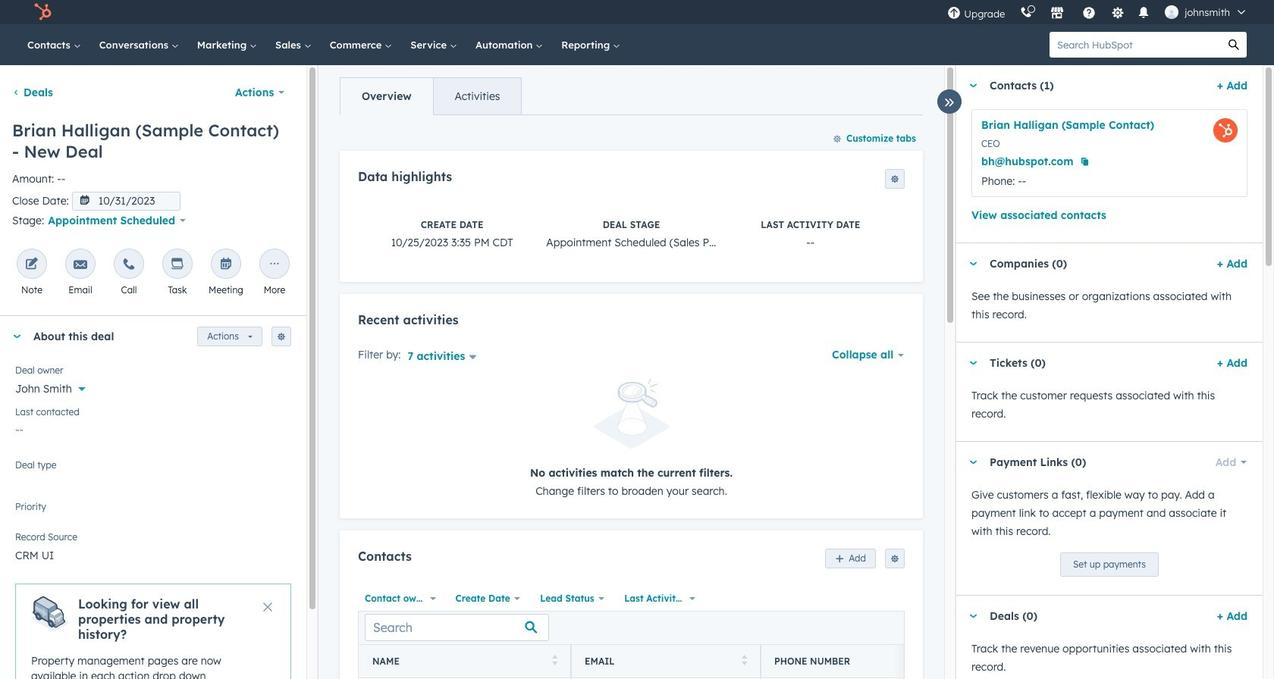 Task type: locate. For each thing, give the bounding box(es) containing it.
more activities, menu pop up image
[[268, 258, 282, 273]]

navigation
[[340, 77, 522, 115]]

caret image
[[969, 84, 978, 88], [969, 262, 978, 266], [12, 335, 21, 339], [969, 362, 978, 365], [969, 461, 978, 465], [969, 615, 978, 619]]

1 horizontal spatial alert
[[358, 380, 905, 500]]

alert
[[358, 380, 905, 500], [15, 584, 291, 680]]

1 horizontal spatial press to sort. element
[[742, 656, 747, 669]]

marketplaces image
[[1051, 7, 1065, 20]]

close image
[[263, 603, 272, 613]]

create a note image
[[25, 258, 39, 273]]

1 press to sort. element from the left
[[552, 656, 558, 669]]

MM/DD/YYYY text field
[[72, 192, 180, 211]]

make a phone call image
[[122, 258, 136, 273]]

-- text field
[[15, 416, 291, 440]]

press to sort. element
[[552, 656, 558, 669], [742, 656, 747, 669]]

menu
[[940, 0, 1257, 24]]

0 vertical spatial alert
[[358, 380, 905, 500]]

0 horizontal spatial alert
[[15, 584, 291, 680]]

Search search field
[[365, 615, 549, 642]]

0 horizontal spatial press to sort. element
[[552, 656, 558, 669]]

Search HubSpot search field
[[1050, 32, 1222, 58]]

press to sort. image
[[552, 656, 558, 667]]



Task type: vqa. For each thing, say whether or not it's contained in the screenshot.
will
no



Task type: describe. For each thing, give the bounding box(es) containing it.
manage card settings image
[[277, 333, 286, 342]]

create a task image
[[171, 258, 184, 273]]

press to sort. image
[[742, 656, 747, 667]]

schedule a meeting image
[[219, 258, 233, 273]]

1 vertical spatial alert
[[15, 584, 291, 680]]

john smith image
[[1166, 5, 1179, 19]]

create an email image
[[74, 258, 87, 273]]

2 press to sort. element from the left
[[742, 656, 747, 669]]



